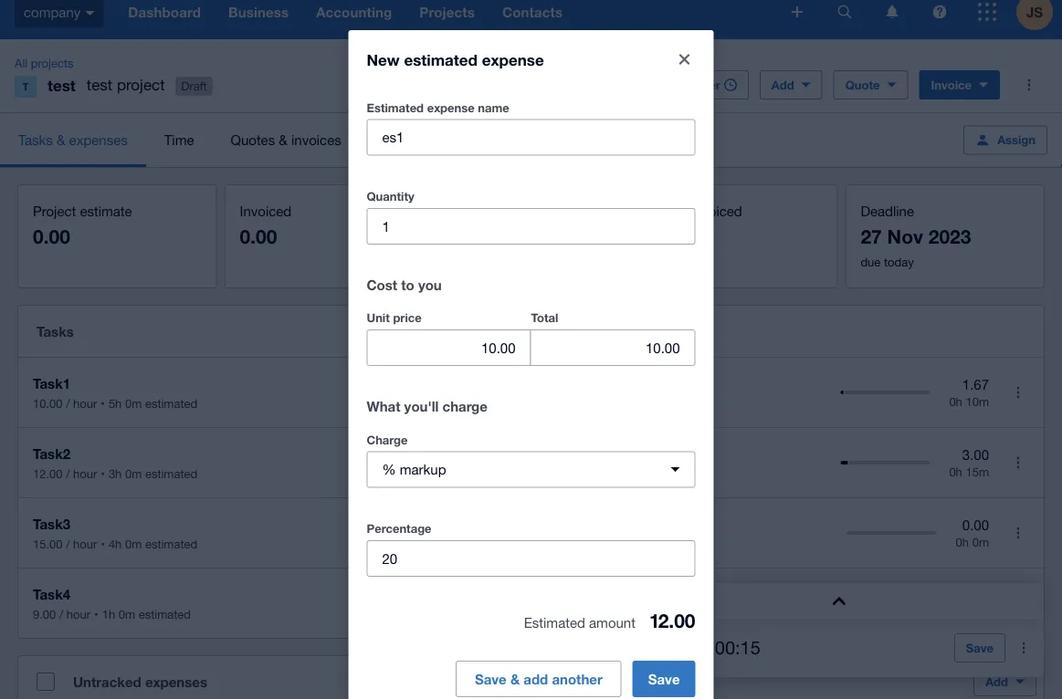 Task type: describe. For each thing, give the bounding box(es) containing it.
10.00
[[33, 397, 63, 411]]

• for task1
[[101, 397, 105, 411]]

add for the bottommost add popup button
[[986, 675, 1009, 689]]

quantity
[[367, 190, 415, 204]]

9.00
[[33, 608, 56, 622]]

new
[[367, 50, 400, 69]]

0 horizontal spatial add button
[[760, 70, 823, 100]]

task1
[[33, 376, 70, 392]]

time link
[[146, 113, 212, 167]]

Unit price field
[[368, 331, 530, 365]]

5h
[[109, 397, 122, 411]]

0m for task4
[[119, 608, 135, 622]]

0.00 inside '0.00 0h 0m'
[[963, 518, 989, 534]]

& for save & add another
[[511, 672, 520, 688]]

0m down '0.00 0h 0m'
[[973, 606, 989, 620]]

1 vertical spatial add button
[[974, 668, 1037, 697]]

3.00
[[963, 447, 989, 463]]

Percentage field
[[368, 542, 695, 577]]

draft
[[181, 79, 207, 93]]

• for task4
[[94, 608, 98, 622]]

deadline
[[861, 203, 915, 219]]

• for task2
[[101, 467, 105, 481]]

quotes
[[231, 132, 275, 148]]

charge
[[443, 398, 488, 415]]

task3 15.00 / hour • 4h 0m estimated
[[33, 516, 198, 551]]

quotes & invoices link
[[212, 113, 360, 167]]

price
[[393, 311, 422, 325]]

hour for task2
[[73, 467, 97, 481]]

be
[[672, 203, 688, 219]]

0.00 inside project estimate 0.00
[[33, 225, 70, 248]]

js button
[[1017, 0, 1063, 39]]

all
[[15, 56, 28, 70]]

invoice
[[931, 78, 972, 92]]

task4 9.00 / hour • 1h 0m estimated
[[33, 587, 191, 622]]

project estimate 0.00
[[33, 203, 132, 248]]

0h for task3
[[956, 535, 969, 549]]

1 horizontal spatial 1h
[[956, 606, 969, 620]]

add for left add popup button
[[772, 78, 795, 92]]

2023
[[929, 225, 972, 248]]

task2
[[33, 446, 70, 462]]

tasks for tasks & expenses
[[18, 132, 53, 148]]

t
[[23, 81, 29, 93]]

%
[[382, 462, 396, 478]]

task4
[[33, 587, 70, 603]]

15m
[[966, 465, 989, 479]]

44.67
[[654, 225, 702, 248]]

to
[[401, 277, 415, 293]]

profitability link
[[360, 113, 465, 167]]

3.00 0h 15m
[[950, 447, 989, 479]]

test project
[[87, 76, 165, 94]]

add
[[524, 672, 548, 688]]

untracked expenses
[[73, 674, 207, 691]]

0h for task1
[[950, 395, 963, 409]]

new estimated expense
[[367, 50, 544, 69]]

task1 10.00 / hour • 5h 0m estimated
[[33, 376, 198, 411]]

time for time
[[164, 132, 194, 148]]

time for time & expenses 59.67
[[447, 203, 477, 219]]

total
[[531, 311, 559, 325]]

to
[[654, 203, 668, 219]]

0m inside '0.00 0h 0m'
[[973, 535, 989, 549]]

projects
[[31, 56, 74, 70]]

unit price
[[367, 311, 422, 325]]

invoiced
[[691, 203, 743, 219]]

time & expenses 59.67
[[447, 203, 553, 248]]

1 horizontal spatial svg image
[[933, 5, 947, 19]]

1 horizontal spatial expenses
[[145, 674, 207, 691]]

0.00 0h 0m
[[956, 518, 989, 549]]

1 horizontal spatial save button
[[955, 634, 1006, 663]]

estimated for task1
[[145, 397, 198, 411]]

• for task3
[[101, 537, 105, 551]]

estimated for task2
[[145, 467, 198, 481]]

today
[[884, 255, 914, 269]]

what you'll charge
[[367, 398, 488, 415]]

cost to you
[[367, 277, 442, 293]]

svg image inside company 'popup button'
[[85, 11, 94, 15]]

27
[[861, 225, 882, 248]]

project
[[33, 203, 76, 219]]

2 horizontal spatial svg image
[[887, 5, 899, 19]]

save for leftmost the save button
[[648, 672, 680, 688]]

% markup
[[382, 462, 446, 478]]

12.00 inside 'new estimated expense' dialog
[[650, 610, 696, 633]]

js
[[1027, 4, 1043, 20]]

project
[[117, 76, 165, 94]]

task2 12.00 / hour • 3h 0m estimated
[[33, 446, 198, 481]]

0m for task1
[[125, 397, 142, 411]]

1 horizontal spatial svg image
[[792, 6, 803, 17]]

12.00 inside task2 12.00 / hour • 3h 0m estimated
[[33, 467, 63, 481]]

estimated for estimated amount
[[524, 615, 586, 631]]

& for quotes & invoices
[[279, 132, 288, 148]]

0 vertical spatial expenses
[[69, 132, 128, 148]]

quote button
[[834, 70, 909, 100]]

estimated expense name
[[367, 101, 510, 115]]

tasks & expenses link
[[0, 113, 146, 167]]

assign button
[[964, 126, 1048, 155]]

company button
[[0, 0, 114, 39]]

save for save & add another
[[475, 672, 507, 688]]

timer
[[688, 78, 721, 92]]

1.67
[[963, 377, 989, 393]]

all projects link
[[7, 54, 81, 72]]

15.00
[[33, 537, 63, 551]]

Quantity field
[[368, 209, 695, 244]]

amount
[[589, 615, 636, 631]]

company
[[24, 4, 81, 20]]

hour for task3
[[73, 537, 97, 551]]

0 vertical spatial expense
[[482, 50, 544, 69]]



Task type: locate. For each thing, give the bounding box(es) containing it.
/
[[66, 397, 70, 411], [66, 467, 70, 481], [66, 537, 70, 551], [59, 608, 63, 622]]

1 horizontal spatial test
[[87, 76, 113, 94]]

& inside quotes & invoices link
[[279, 132, 288, 148]]

hour inside task2 12.00 / hour • 3h 0m estimated
[[73, 467, 97, 481]]

0m for task3
[[125, 537, 142, 551]]

1 vertical spatial expense
[[427, 101, 475, 115]]

1h inside task4 9.00 / hour • 1h 0m estimated
[[102, 608, 115, 622]]

timer button
[[676, 70, 749, 100]]

1 horizontal spatial add
[[986, 675, 1009, 689]]

12.00 up start timer icon
[[650, 610, 696, 633]]

& for time & expenses 59.67
[[481, 203, 489, 219]]

expense
[[482, 50, 544, 69], [427, 101, 475, 115]]

estimated right 3h
[[145, 467, 198, 481]]

estimated right "4h"
[[145, 537, 198, 551]]

hour left 3h
[[73, 467, 97, 481]]

0m right "4h"
[[125, 537, 142, 551]]

& up project at the top left of the page
[[57, 132, 65, 148]]

& inside 'save & add another' button
[[511, 672, 520, 688]]

& up the 59.67
[[481, 203, 489, 219]]

59.67
[[447, 225, 495, 248]]

percentage
[[367, 522, 432, 536]]

1 vertical spatial expenses
[[145, 674, 207, 691]]

save button down 1h 0m
[[955, 634, 1006, 663]]

• inside task2 12.00 / hour • 3h 0m estimated
[[101, 467, 105, 481]]

4h
[[109, 537, 122, 551]]

estimated for task3
[[145, 537, 198, 551]]

time inside the time & expenses 59.67
[[447, 203, 477, 219]]

0m inside task3 15.00 / hour • 4h 0m estimated
[[125, 537, 142, 551]]

Total field
[[531, 331, 695, 365]]

0 vertical spatial add button
[[760, 70, 823, 100]]

2 test from the left
[[87, 76, 113, 94]]

/ for task4
[[59, 608, 63, 622]]

0 horizontal spatial 1h
[[102, 608, 115, 622]]

cost
[[367, 277, 398, 293]]

2 horizontal spatial svg image
[[979, 3, 997, 21]]

expense up name
[[482, 50, 544, 69]]

0m down 15m
[[973, 535, 989, 549]]

0h
[[950, 395, 963, 409], [950, 465, 963, 479], [956, 535, 969, 549]]

0 horizontal spatial add
[[772, 78, 795, 92]]

estimated
[[404, 50, 478, 69], [145, 397, 198, 411], [145, 467, 198, 481], [145, 537, 198, 551], [139, 608, 191, 622]]

00:00:15
[[690, 638, 761, 659]]

0.00
[[33, 225, 70, 248], [240, 225, 277, 248], [963, 518, 989, 534]]

0 horizontal spatial test
[[48, 76, 76, 94]]

0m inside task4 9.00 / hour • 1h 0m estimated
[[119, 608, 135, 622]]

• inside task1 10.00 / hour • 5h 0m estimated
[[101, 397, 105, 411]]

1 vertical spatial estimated
[[524, 615, 586, 631]]

/ down task2
[[66, 467, 70, 481]]

0 vertical spatial 0h
[[950, 395, 963, 409]]

tasks for tasks
[[37, 323, 74, 340]]

1 vertical spatial 12.00
[[650, 610, 696, 633]]

1 horizontal spatial save
[[648, 672, 680, 688]]

/ for task2
[[66, 467, 70, 481]]

invoices
[[291, 132, 341, 148]]

0 horizontal spatial 12.00
[[33, 467, 63, 481]]

& for tasks & expenses
[[57, 132, 65, 148]]

hour
[[73, 397, 97, 411], [73, 467, 97, 481], [73, 537, 97, 551], [67, 608, 91, 622]]

estimated up untracked expenses
[[139, 608, 191, 622]]

0m
[[125, 397, 142, 411], [125, 467, 142, 481], [973, 535, 989, 549], [125, 537, 142, 551], [973, 606, 989, 620], [119, 608, 135, 622]]

2 vertical spatial 0h
[[956, 535, 969, 549]]

estimated inside 'new estimated expense' dialog
[[404, 50, 478, 69]]

0 horizontal spatial estimated
[[367, 101, 424, 115]]

close button
[[667, 41, 703, 78]]

0m right 3h
[[125, 467, 142, 481]]

• right the 9.00
[[94, 608, 98, 622]]

test for test
[[48, 76, 76, 94]]

0.00 down invoiced
[[240, 225, 277, 248]]

0.00 down 15m
[[963, 518, 989, 534]]

expenses down test project at the top left of the page
[[69, 132, 128, 148]]

loading progress bar
[[501, 616, 576, 700]]

/ inside task1 10.00 / hour • 5h 0m estimated
[[66, 397, 70, 411]]

2 horizontal spatial 0.00
[[963, 518, 989, 534]]

• inside task4 9.00 / hour • 1h 0m estimated
[[94, 608, 98, 622]]

1 horizontal spatial 12.00
[[650, 610, 696, 633]]

quote
[[846, 78, 880, 92]]

0h up 1h 0m
[[956, 535, 969, 549]]

estimated up 'estimated expense name'
[[404, 50, 478, 69]]

0h inside '0.00 0h 0m'
[[956, 535, 969, 549]]

1 vertical spatial tasks
[[37, 323, 74, 340]]

test
[[48, 76, 76, 94], [87, 76, 113, 94]]

1 vertical spatial add
[[986, 675, 1009, 689]]

/ for task1
[[66, 397, 70, 411]]

0m for task2
[[125, 467, 142, 481]]

untracked
[[73, 674, 141, 691]]

nov
[[888, 225, 924, 248]]

add
[[772, 78, 795, 92], [986, 675, 1009, 689]]

10m
[[966, 395, 989, 409]]

0h for task2
[[950, 465, 963, 479]]

0 horizontal spatial 0.00
[[33, 225, 70, 248]]

test down projects on the left of the page
[[48, 76, 76, 94]]

hour down task4
[[67, 608, 91, 622]]

1h
[[956, 606, 969, 620], [102, 608, 115, 622]]

3h
[[109, 467, 122, 481]]

12.00
[[33, 467, 63, 481], [650, 610, 696, 633]]

12.00 down task2
[[33, 467, 63, 481]]

due
[[861, 255, 881, 269]]

0 vertical spatial estimated
[[367, 101, 424, 115]]

save left add
[[475, 672, 507, 688]]

1 horizontal spatial add button
[[974, 668, 1037, 697]]

0h left "10m"
[[950, 395, 963, 409]]

start timer image
[[650, 634, 679, 663]]

0m inside task2 12.00 / hour • 3h 0m estimated
[[125, 467, 142, 481]]

add button down 1h 0m
[[974, 668, 1037, 697]]

estimated inside task1 10.00 / hour • 5h 0m estimated
[[145, 397, 198, 411]]

all projects
[[15, 56, 74, 70]]

quotes & invoices
[[231, 132, 341, 148]]

estimated amount
[[524, 615, 636, 631]]

0 vertical spatial tasks
[[18, 132, 53, 148]]

deadline 27 nov 2023 due today
[[861, 203, 972, 269]]

hour inside task1 10.00 / hour • 5h 0m estimated
[[73, 397, 97, 411]]

invoiced
[[240, 203, 292, 219]]

/ inside task4 9.00 / hour • 1h 0m estimated
[[59, 608, 63, 622]]

0h left 15m
[[950, 465, 963, 479]]

hour left "4h"
[[73, 537, 97, 551]]

tasks & expenses
[[18, 132, 128, 148]]

to be invoiced 44.67
[[654, 203, 743, 248]]

• left 3h
[[101, 467, 105, 481]]

% markup button
[[367, 452, 696, 488]]

tasks down t
[[18, 132, 53, 148]]

/ right the 9.00
[[59, 608, 63, 622]]

estimated for estimated expense name
[[367, 101, 424, 115]]

what
[[367, 398, 401, 415]]

0m inside task1 10.00 / hour • 5h 0m estimated
[[125, 397, 142, 411]]

1 horizontal spatial time
[[447, 203, 477, 219]]

0 horizontal spatial svg image
[[85, 11, 94, 15]]

add button left quote
[[760, 70, 823, 100]]

1.67 0h 10m
[[950, 377, 989, 409]]

group
[[367, 307, 696, 366]]

0 horizontal spatial expense
[[427, 101, 475, 115]]

0m right 5h
[[125, 397, 142, 411]]

0 horizontal spatial svg image
[[838, 5, 852, 19]]

1 test from the left
[[48, 76, 76, 94]]

0 vertical spatial time
[[164, 132, 194, 148]]

profitability
[[378, 132, 446, 148]]

svg image left js
[[979, 3, 997, 21]]

0 horizontal spatial save button
[[633, 661, 696, 698]]

estimated for task4
[[139, 608, 191, 622]]

1 horizontal spatial estimated
[[524, 615, 586, 631]]

name
[[478, 101, 510, 115]]

tasks up the task1
[[37, 323, 74, 340]]

invoiced 0.00
[[240, 203, 292, 248]]

time inside "link"
[[164, 132, 194, 148]]

0h inside "3.00 0h 15m"
[[950, 465, 963, 479]]

markup
[[400, 462, 446, 478]]

1 vertical spatial time
[[447, 203, 477, 219]]

assign
[[998, 133, 1036, 147]]

estimated right 5h
[[145, 397, 198, 411]]

add down 1h 0m
[[986, 675, 1009, 689]]

0m up untracked expenses
[[119, 608, 135, 622]]

0 horizontal spatial time
[[164, 132, 194, 148]]

estimated left amount
[[524, 615, 586, 631]]

/ for task3
[[66, 537, 70, 551]]

estimated up profitability
[[367, 101, 424, 115]]

svg image up 'invoice'
[[933, 5, 947, 19]]

Find or choose item field
[[368, 120, 695, 155]]

1h right the 9.00
[[102, 608, 115, 622]]

add button
[[760, 70, 823, 100], [974, 668, 1037, 697]]

time
[[164, 132, 194, 148], [447, 203, 477, 219]]

charge
[[367, 433, 408, 447]]

0.00 down project at the top left of the page
[[33, 225, 70, 248]]

hour inside task3 15.00 / hour • 4h 0m estimated
[[73, 537, 97, 551]]

& inside the time & expenses 59.67
[[481, 203, 489, 219]]

new estimated expense dialog
[[349, 30, 714, 700]]

group containing unit price
[[367, 307, 696, 366]]

expenses
[[69, 132, 128, 148], [145, 674, 207, 691]]

1h 0m
[[956, 606, 989, 620]]

0 horizontal spatial save
[[475, 672, 507, 688]]

• inside task3 15.00 / hour • 4h 0m estimated
[[101, 537, 105, 551]]

/ inside task2 12.00 / hour • 3h 0m estimated
[[66, 467, 70, 481]]

save for right the save button
[[967, 641, 994, 656]]

hour for task4
[[67, 608, 91, 622]]

• left 5h
[[101, 397, 105, 411]]

another
[[552, 672, 603, 688]]

group inside 'new estimated expense' dialog
[[367, 307, 696, 366]]

expenses right untracked
[[145, 674, 207, 691]]

save button down 00:00:15
[[633, 661, 696, 698]]

test for test project
[[87, 76, 113, 94]]

/ inside task3 15.00 / hour • 4h 0m estimated
[[66, 537, 70, 551]]

hour left 5h
[[73, 397, 97, 411]]

estimated inside task4 9.00 / hour • 1h 0m estimated
[[139, 608, 191, 622]]

time down draft
[[164, 132, 194, 148]]

save & add another
[[475, 672, 603, 688]]

task3
[[33, 516, 70, 533]]

estimate
[[80, 203, 132, 219]]

& left add
[[511, 672, 520, 688]]

you'll
[[404, 398, 439, 415]]

svg image up quote
[[838, 5, 852, 19]]

svg image
[[887, 5, 899, 19], [792, 6, 803, 17], [85, 11, 94, 15]]

test left project
[[87, 76, 113, 94]]

1 horizontal spatial expense
[[482, 50, 544, 69]]

svg image
[[979, 3, 997, 21], [838, 5, 852, 19], [933, 5, 947, 19]]

2 horizontal spatial save
[[967, 641, 994, 656]]

time up the 59.67
[[447, 203, 477, 219]]

& inside tasks & expenses link
[[57, 132, 65, 148]]

estimated inside task2 12.00 / hour • 3h 0m estimated
[[145, 467, 198, 481]]

tasks
[[18, 132, 53, 148], [37, 323, 74, 340]]

expenses
[[493, 203, 553, 219]]

expense left name
[[427, 101, 475, 115]]

0 vertical spatial 12.00
[[33, 467, 63, 481]]

0 vertical spatial add
[[772, 78, 795, 92]]

hour inside task4 9.00 / hour • 1h 0m estimated
[[67, 608, 91, 622]]

1 vertical spatial 0h
[[950, 465, 963, 479]]

/ right 15.00
[[66, 537, 70, 551]]

add right timer button
[[772, 78, 795, 92]]

& right quotes
[[279, 132, 288, 148]]

1 horizontal spatial 0.00
[[240, 225, 277, 248]]

save & add another button
[[456, 616, 622, 700]]

•
[[101, 397, 105, 411], [101, 467, 105, 481], [101, 537, 105, 551], [94, 608, 98, 622]]

unit
[[367, 311, 390, 325]]

estimated inside task3 15.00 / hour • 4h 0m estimated
[[145, 537, 198, 551]]

save down 1h 0m
[[967, 641, 994, 656]]

invoice button
[[920, 70, 1000, 100]]

save down start timer icon
[[648, 672, 680, 688]]

hour for task1
[[73, 397, 97, 411]]

you
[[418, 277, 442, 293]]

0 horizontal spatial expenses
[[69, 132, 128, 148]]

1h down '0.00 0h 0m'
[[956, 606, 969, 620]]

estimated
[[367, 101, 424, 115], [524, 615, 586, 631]]

• left "4h"
[[101, 537, 105, 551]]

0.00 inside invoiced 0.00
[[240, 225, 277, 248]]

close image
[[679, 54, 690, 65]]

/ right the "10.00"
[[66, 397, 70, 411]]

0h inside 1.67 0h 10m
[[950, 395, 963, 409]]



Task type: vqa. For each thing, say whether or not it's contained in the screenshot.
right Time
yes



